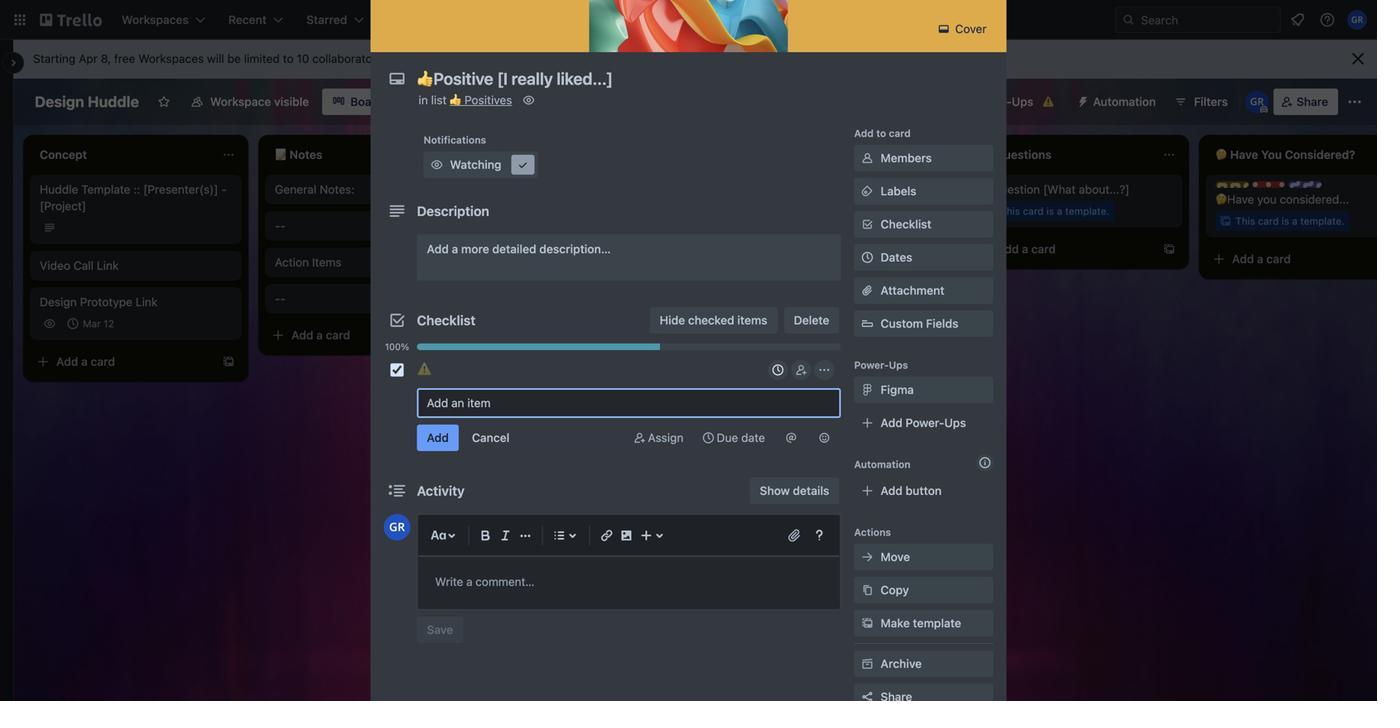 Task type: describe. For each thing, give the bounding box(es) containing it.
learn
[[389, 52, 419, 65]]

sm image right "date"
[[783, 430, 800, 446]]

add a more detailed description…
[[427, 242, 611, 256]]

a down the you
[[1257, 252, 1264, 266]]

design for design huddle
[[35, 93, 84, 111]]

add down '🤔have'
[[1232, 252, 1254, 266]]

sm image for watching button
[[429, 157, 445, 173]]

add inside "link"
[[881, 416, 903, 430]]

- inside huddle template :: [presenter(s)] - [project]
[[221, 183, 227, 196]]

assign
[[648, 431, 684, 445]]

power- inside add power-ups "link"
[[906, 416, 945, 430]]

in
[[419, 93, 428, 107]]

add to card
[[854, 128, 911, 139]]

ups inside button
[[1012, 95, 1034, 108]]

starting apr 8, free workspaces will be limited to 10 collaborators. learn more about collaborator limits
[[33, 52, 582, 65]]

members
[[881, 151, 932, 165]]

/
[[535, 352, 538, 363]]

Board name text field
[[27, 89, 147, 115]]

👍positive
[[510, 329, 564, 343]]

add a card for the add a card button under action items "link"
[[292, 328, 350, 342]]

share button
[[1274, 89, 1338, 115]]

sm image left figma
[[859, 382, 876, 398]]

[what
[[1043, 183, 1076, 196]]

apr
[[79, 52, 98, 65]]

delete link
[[784, 307, 839, 334]]

checklist button
[[854, 211, 993, 238]]

a down [i'm
[[822, 205, 827, 217]]

sm image for make template link
[[859, 615, 876, 632]]

1 horizontal spatial this card is a template.
[[1000, 205, 1109, 217]]

general
[[275, 183, 317, 196]]

👍positive [i really liked...]
[[510, 329, 648, 343]]

a down the items
[[316, 328, 323, 342]]

2 horizontal spatial this
[[1236, 215, 1255, 227]]

cover link
[[931, 16, 997, 42]]

[i
[[567, 329, 574, 343]]

2 1 from the left
[[538, 352, 542, 363]]

1 / 1
[[530, 352, 542, 363]]

add button
[[881, 484, 942, 498]]

👍
[[450, 93, 461, 107]]

free
[[114, 52, 135, 65]]

really
[[577, 329, 606, 343]]

watching button
[[424, 152, 538, 178]]

learn more about collaborator limits link
[[389, 52, 582, 65]]

1 -- link from the top
[[275, 218, 467, 234]]

template
[[81, 183, 130, 196]]

a down mar 12 'checkbox'
[[81, 355, 88, 369]]

archive
[[881, 657, 922, 671]]

attachment
[[881, 284, 945, 297]]

design huddle
[[35, 93, 139, 111]]

add button button
[[854, 478, 993, 504]]

open information menu image
[[1319, 12, 1336, 28]]

12
[[104, 318, 114, 330]]

more formatting image
[[516, 526, 535, 546]]

description
[[417, 203, 489, 219]]

link image
[[597, 526, 617, 546]]

visible
[[274, 95, 309, 108]]

general notes: link
[[275, 181, 467, 198]]

1 vertical spatial power-
[[854, 359, 889, 371]]

dates
[[881, 251, 913, 264]]

create from template… image for 🙋question [what about...?]
[[1163, 243, 1176, 256]]

notifications
[[424, 134, 486, 146]]

🙋question
[[981, 183, 1040, 196]]

action items
[[275, 256, 342, 269]]

1 vertical spatial more
[[461, 242, 489, 256]]

you
[[1258, 193, 1277, 206]]

lists image
[[550, 526, 569, 546]]

1 1 from the left
[[530, 352, 535, 363]]

liked...]
[[609, 329, 648, 343]]

dates button
[[854, 244, 993, 271]]

a down '🙋question'
[[1022, 242, 1028, 256]]

1 vertical spatial power-ups
[[854, 359, 908, 371]]

0 notifications image
[[1288, 10, 1308, 30]]

huddle inside huddle template :: [presenter(s)] - [project]
[[40, 183, 78, 196]]

add a card for the add a card button underneath 12
[[56, 355, 115, 369]]

save button
[[417, 617, 463, 644]]

2 -- from the top
[[275, 292, 286, 306]]

🤔have you considered... link
[[1216, 191, 1377, 208]]

0 horizontal spatial this
[[765, 205, 785, 217]]

bold ⌘b image
[[476, 526, 496, 546]]

attach and insert link image
[[786, 528, 803, 544]]

image image
[[617, 526, 636, 546]]

0 horizontal spatial to
[[283, 52, 294, 65]]

move link
[[854, 544, 993, 571]]

sm image for move link
[[859, 549, 876, 566]]

color: yellow, title: none image
[[1216, 181, 1249, 188]]

Add an item text field
[[417, 388, 841, 418]]

👎negative
[[745, 183, 804, 196]]

custom fields button
[[854, 316, 993, 332]]

1 horizontal spatial template.
[[1065, 205, 1109, 217]]

a down 🤔have you considered... link
[[1292, 215, 1298, 227]]

make template link
[[854, 610, 993, 637]]

automation inside automation button
[[1093, 95, 1156, 108]]

items
[[312, 256, 342, 269]]

ups inside "link"
[[945, 416, 966, 430]]

a down description
[[452, 242, 458, 256]]

1 -- from the top
[[275, 219, 286, 233]]

add a card for the add a card button below 🤔have you considered... link
[[1232, 252, 1291, 266]]

primary element
[[0, 0, 1377, 40]]

add a more detailed description… link
[[417, 234, 841, 281]]

make template
[[881, 617, 961, 630]]

add power-ups link
[[854, 410, 993, 436]]

not
[[831, 183, 849, 196]]

fields
[[926, 317, 959, 330]]

custom fields
[[881, 317, 959, 330]]

huddle template :: [presenter(s)] - [project] link
[[40, 181, 232, 215]]

due date link
[[694, 425, 773, 451]]

link for design prototype link
[[136, 295, 158, 309]]

workspace visible button
[[180, 89, 319, 115]]

🤔have you considered...
[[1216, 193, 1349, 206]]

2 vertical spatial create from template… image
[[692, 389, 706, 402]]

power- inside power-ups button
[[973, 95, 1012, 108]]

10
[[297, 52, 309, 65]]

video call link
[[40, 259, 119, 272]]

items
[[738, 313, 768, 327]]

search image
[[1122, 13, 1135, 27]]

1 vertical spatial create from template… image
[[222, 355, 235, 369]]

sm image inside "due date" link
[[700, 430, 717, 446]]

sm image for labels link
[[859, 183, 876, 200]]

0 horizontal spatial is
[[811, 205, 819, 217]]

will
[[207, 52, 224, 65]]

cancel link
[[462, 425, 519, 451]]

add a card button down 12
[[30, 349, 212, 375]]

cover
[[952, 22, 987, 36]]

add a card button down 🤔have you considered... link
[[1206, 246, 1377, 272]]

create from template… image for general notes:
[[457, 329, 470, 342]]

description…
[[539, 242, 611, 256]]

add power-ups
[[881, 416, 966, 430]]

italic ⌘i image
[[496, 526, 516, 546]]

add down action items
[[292, 328, 313, 342]]

Mar 12 checkbox
[[63, 314, 119, 334]]

workspaces
[[138, 52, 204, 65]]

::
[[134, 183, 140, 196]]

100%
[[385, 342, 409, 352]]

sure
[[852, 183, 875, 196]]

sm image for assign link
[[631, 430, 648, 446]]



Task type: vqa. For each thing, say whether or not it's contained in the screenshot.
Color: purple, title: none icon
yes



Task type: locate. For each thing, give the bounding box(es) containing it.
watching
[[450, 158, 502, 171]]

👎negative [i'm not sure about...]
[[745, 183, 923, 196]]

0 horizontal spatial link
[[97, 259, 119, 272]]

0 vertical spatial -- link
[[275, 218, 467, 234]]

move
[[881, 550, 910, 564]]

due
[[717, 431, 738, 445]]

be
[[227, 52, 241, 65]]

delete
[[794, 313, 829, 327]]

checklist inside button
[[881, 217, 932, 231]]

board link
[[322, 89, 393, 115]]

1 horizontal spatial power-ups
[[973, 95, 1034, 108]]

sm image
[[936, 21, 952, 37], [1070, 89, 1093, 112], [521, 92, 537, 108], [859, 150, 876, 166], [429, 157, 445, 173], [515, 157, 531, 173], [859, 183, 876, 200], [816, 362, 833, 378], [631, 430, 648, 446], [816, 430, 833, 446], [859, 549, 876, 566], [859, 615, 876, 632], [859, 656, 876, 673]]

design
[[35, 93, 84, 111], [40, 295, 77, 309]]

1 vertical spatial checklist
[[417, 313, 476, 328]]

create from template… image
[[1163, 243, 1176, 256], [457, 329, 470, 342], [692, 389, 706, 402]]

show menu image
[[1347, 94, 1363, 110]]

0 vertical spatial ups
[[1012, 95, 1034, 108]]

1 vertical spatial greg robinson (gregrobinson96) image
[[384, 514, 410, 541]]

action
[[275, 256, 309, 269]]

0 horizontal spatial create from template… image
[[457, 329, 470, 342]]

-- down action
[[275, 292, 286, 306]]

1 horizontal spatial huddle
[[88, 93, 139, 111]]

template. down considered... at right top
[[1301, 215, 1345, 227]]

activity
[[417, 483, 465, 499]]

1 horizontal spatial create from template… image
[[692, 389, 706, 402]]

power- down figma
[[906, 416, 945, 430]]

filters button
[[1169, 89, 1233, 115]]

more left detailed
[[461, 242, 489, 256]]

archive link
[[854, 651, 993, 677]]

show details
[[760, 484, 829, 498]]

to up members
[[876, 128, 886, 139]]

1 horizontal spatial link
[[136, 295, 158, 309]]

about
[[453, 52, 483, 65]]

power-ups button
[[940, 89, 1067, 115]]

open help dialog image
[[810, 526, 829, 546]]

👍 positives link
[[450, 93, 512, 107]]

date
[[741, 431, 765, 445]]

sm image right assign
[[700, 430, 717, 446]]

add
[[854, 128, 874, 139], [427, 242, 449, 256], [997, 242, 1019, 256], [1232, 252, 1254, 266], [292, 328, 313, 342], [56, 355, 78, 369], [527, 389, 549, 402], [881, 416, 903, 430], [881, 484, 903, 498]]

card
[[889, 128, 911, 139], [788, 205, 809, 217], [1023, 205, 1044, 217], [1258, 215, 1279, 227], [1032, 242, 1056, 256], [1267, 252, 1291, 266], [326, 328, 350, 342], [91, 355, 115, 369], [561, 389, 585, 402]]

collaborator
[[486, 52, 551, 65]]

power-ups inside button
[[973, 95, 1034, 108]]

add a card
[[997, 242, 1056, 256], [1232, 252, 1291, 266], [292, 328, 350, 342], [56, 355, 115, 369], [527, 389, 585, 402]]

copy
[[881, 583, 909, 597]]

more
[[422, 52, 449, 65], [461, 242, 489, 256]]

design down video
[[40, 295, 77, 309]]

a down [what at top
[[1057, 205, 1063, 217]]

template. down 🙋question [what about...?] link
[[1065, 205, 1109, 217]]

add a card for the add a card button below [what at top
[[997, 242, 1056, 256]]

power- up figma
[[854, 359, 889, 371]]

2 horizontal spatial create from template… image
[[1163, 243, 1176, 256]]

considered...
[[1280, 193, 1349, 206]]

0 horizontal spatial create from template… image
[[222, 355, 235, 369]]

👎negative [i'm not sure about...] link
[[745, 181, 938, 198]]

0 vertical spatial create from template… image
[[928, 243, 941, 256]]

sm image inside labels link
[[859, 183, 876, 200]]

0 horizontal spatial checklist
[[417, 313, 476, 328]]

0 horizontal spatial power-ups
[[854, 359, 908, 371]]

make
[[881, 617, 910, 630]]

sm image
[[859, 382, 876, 398], [700, 430, 717, 446], [783, 430, 800, 446], [859, 582, 876, 599]]

None submit
[[417, 425, 459, 451]]

prototype
[[80, 295, 132, 309]]

1 horizontal spatial automation
[[1093, 95, 1156, 108]]

-
[[221, 183, 227, 196], [275, 219, 280, 233], [280, 219, 286, 233], [275, 292, 280, 306], [280, 292, 286, 306]]

add down description
[[427, 242, 449, 256]]

None checkbox
[[391, 364, 404, 377]]

add a card button down [what at top
[[971, 236, 1153, 263]]

0 horizontal spatial this card is a template.
[[765, 205, 874, 217]]

🤔have
[[1216, 193, 1254, 206]]

🙋question [what about...?]
[[981, 183, 1130, 196]]

sm image inside members link
[[859, 150, 876, 166]]

huddle up [project]
[[40, 183, 78, 196]]

sm image inside move link
[[859, 549, 876, 566]]

sm image inside automation button
[[1070, 89, 1093, 112]]

automation left filters button
[[1093, 95, 1156, 108]]

add up sure
[[854, 128, 874, 139]]

add down '🙋question'
[[997, 242, 1019, 256]]

notes:
[[320, 183, 355, 196]]

this card is a template. down 🤔have you considered... link
[[1236, 215, 1345, 227]]

2 vertical spatial ups
[[945, 416, 966, 430]]

🙋question [what about...?] link
[[981, 181, 1173, 198]]

1 vertical spatial huddle
[[40, 183, 78, 196]]

sm image for automation button
[[1070, 89, 1093, 112]]

greg robinson (gregrobinson96) image inside "primary" element
[[1348, 10, 1367, 30]]

template. down 👎negative [i'm not sure about...] link
[[830, 205, 874, 217]]

0 horizontal spatial greg robinson (gregrobinson96) image
[[384, 514, 410, 541]]

design for design prototype link
[[40, 295, 77, 309]]

0 vertical spatial power-ups
[[973, 95, 1034, 108]]

sm image for the archive link
[[859, 656, 876, 673]]

greg robinson (gregrobinson96) image right open information menu icon
[[1348, 10, 1367, 30]]

-- up action
[[275, 219, 286, 233]]

link down video call link link on the left top of page
[[136, 295, 158, 309]]

add down 1 / 1
[[527, 389, 549, 402]]

huddle inside text box
[[88, 93, 139, 111]]

Main content area, start typing to enter text. text field
[[435, 572, 823, 592]]

link for video call link
[[97, 259, 119, 272]]

1 horizontal spatial is
[[1047, 205, 1054, 217]]

2 horizontal spatial is
[[1282, 215, 1290, 227]]

1 vertical spatial ups
[[889, 359, 908, 371]]

1 horizontal spatial this
[[1000, 205, 1020, 217]]

this down '🤔have'
[[1236, 215, 1255, 227]]

filters
[[1194, 95, 1228, 108]]

starting
[[33, 52, 76, 65]]

0 vertical spatial huddle
[[88, 93, 139, 111]]

this card is a template.
[[765, 205, 874, 217], [1000, 205, 1109, 217], [1236, 215, 1345, 227]]

design inside text box
[[35, 93, 84, 111]]

link right call
[[97, 259, 119, 272]]

actions
[[854, 527, 891, 538]]

more right "learn"
[[422, 52, 449, 65]]

button
[[906, 484, 942, 498]]

0 vertical spatial link
[[97, 259, 119, 272]]

0 horizontal spatial automation
[[854, 459, 911, 470]]

1 horizontal spatial create from template… image
[[928, 243, 941, 256]]

Search field
[[1135, 7, 1280, 32]]

0 vertical spatial design
[[35, 93, 84, 111]]

power- down cover
[[973, 95, 1012, 108]]

automation button
[[1070, 89, 1166, 115]]

1 horizontal spatial 1
[[538, 352, 542, 363]]

a down 👍positive at left top
[[552, 389, 558, 402]]

text styles image
[[429, 526, 448, 546]]

automation up 'add button'
[[854, 459, 911, 470]]

design down "starting" at left top
[[35, 93, 84, 111]]

1 horizontal spatial power-
[[906, 416, 945, 430]]

0 vertical spatial to
[[283, 52, 294, 65]]

this card is a template. down [i'm
[[765, 205, 874, 217]]

add down mar 12 'checkbox'
[[56, 355, 78, 369]]

link
[[97, 259, 119, 272], [136, 295, 158, 309]]

2 horizontal spatial power-
[[973, 95, 1012, 108]]

limited
[[244, 52, 280, 65]]

sm image inside assign link
[[631, 430, 648, 446]]

0 vertical spatial power-
[[973, 95, 1012, 108]]

sm image inside the archive link
[[859, 656, 876, 673]]

add a card button down really
[[500, 382, 682, 409]]

sm image inside cover link
[[936, 21, 952, 37]]

general notes:
[[275, 183, 355, 196]]

0 vertical spatial --
[[275, 219, 286, 233]]

checklist up 'warning' image
[[417, 313, 476, 328]]

this
[[765, 205, 785, 217], [1000, 205, 1020, 217], [1236, 215, 1255, 227]]

star or unstar board image
[[157, 95, 171, 108]]

warning image
[[417, 362, 432, 377]]

[i'm
[[808, 183, 828, 196]]

2 horizontal spatial ups
[[1012, 95, 1034, 108]]

1 vertical spatial --
[[275, 292, 286, 306]]

color: red, title: none image
[[1252, 181, 1285, 188]]

1 vertical spatial create from template… image
[[457, 329, 470, 342]]

0 horizontal spatial ups
[[889, 359, 908, 371]]

0 vertical spatial more
[[422, 52, 449, 65]]

sm image for members link
[[859, 150, 876, 166]]

0 vertical spatial checklist
[[881, 217, 932, 231]]

template
[[913, 617, 961, 630]]

checked
[[688, 313, 734, 327]]

0 vertical spatial greg robinson (gregrobinson96) image
[[1348, 10, 1367, 30]]

design prototype link link
[[40, 294, 232, 311]]

mar 12
[[83, 318, 114, 330]]

labels link
[[854, 178, 993, 205]]

1 vertical spatial link
[[136, 295, 158, 309]]

0 vertical spatial create from template… image
[[1163, 243, 1176, 256]]

create from template… image
[[928, 243, 941, 256], [222, 355, 235, 369]]

2 vertical spatial power-
[[906, 416, 945, 430]]

0 horizontal spatial huddle
[[40, 183, 78, 196]]

sm image inside make template link
[[859, 615, 876, 632]]

figma
[[881, 383, 914, 397]]

checklist
[[881, 217, 932, 231], [417, 313, 476, 328]]

about...?]
[[1079, 183, 1130, 196]]

0 horizontal spatial more
[[422, 52, 449, 65]]

huddle down 8,
[[88, 93, 139, 111]]

in list 👍 positives
[[419, 93, 512, 107]]

add a card down '🙋question'
[[997, 242, 1056, 256]]

1 vertical spatial automation
[[854, 459, 911, 470]]

-- link up action items "link"
[[275, 218, 467, 234]]

automation
[[1093, 95, 1156, 108], [854, 459, 911, 470]]

hide checked items link
[[650, 307, 777, 334]]

sm image left copy
[[859, 582, 876, 599]]

this down '🙋question'
[[1000, 205, 1020, 217]]

1 vertical spatial -- link
[[275, 291, 467, 307]]

is down 🤔have you considered...
[[1282, 215, 1290, 227]]

action items link
[[275, 254, 467, 271]]

0 horizontal spatial power-
[[854, 359, 889, 371]]

greg robinson (gregrobinson96) image left text styles image
[[384, 514, 410, 541]]

labels
[[881, 184, 917, 198]]

0 horizontal spatial 1
[[530, 352, 535, 363]]

sm image inside copy link
[[859, 582, 876, 599]]

[project]
[[40, 199, 86, 213]]

is
[[811, 205, 819, 217], [1047, 205, 1054, 217], [1282, 215, 1290, 227]]

2 -- link from the top
[[275, 291, 467, 307]]

call
[[74, 259, 94, 272]]

1
[[530, 352, 535, 363], [538, 352, 542, 363]]

greg robinson (gregrobinson96) image
[[1348, 10, 1367, 30], [384, 514, 410, 541]]

add inside button
[[881, 484, 903, 498]]

add a card down mar 12 'checkbox'
[[56, 355, 115, 369]]

this card is a template. down 🙋question [what about...?]
[[1000, 205, 1109, 217]]

add a card down the you
[[1232, 252, 1291, 266]]

list
[[431, 93, 447, 107]]

hide
[[660, 313, 685, 327]]

workspace
[[210, 95, 271, 108]]

details
[[793, 484, 829, 498]]

add down figma
[[881, 416, 903, 430]]

1 horizontal spatial checklist
[[881, 217, 932, 231]]

add a card button down action items "link"
[[265, 322, 447, 349]]

to left 10
[[283, 52, 294, 65]]

8,
[[101, 52, 111, 65]]

power-ups down cover
[[973, 95, 1034, 108]]

huddle template :: [presenter(s)] - [project]
[[40, 183, 227, 213]]

-- link down action items "link"
[[275, 291, 467, 307]]

2 horizontal spatial template.
[[1301, 215, 1345, 227]]

power-ups
[[973, 95, 1034, 108], [854, 359, 908, 371]]

video call link link
[[40, 258, 232, 274]]

huddle
[[88, 93, 139, 111], [40, 183, 78, 196]]

color: purple, title: none image
[[1289, 181, 1322, 188]]

add a card for the add a card button underneath really
[[527, 389, 585, 402]]

1 vertical spatial design
[[40, 295, 77, 309]]

1 horizontal spatial ups
[[945, 416, 966, 430]]

2 horizontal spatial this card is a template.
[[1236, 215, 1345, 227]]

-- link
[[275, 218, 467, 234], [275, 291, 467, 307]]

checklist down labels
[[881, 217, 932, 231]]

positives
[[465, 93, 512, 107]]

assign link
[[625, 425, 690, 451]]

1 horizontal spatial more
[[461, 242, 489, 256]]

greg robinson (gregrobinson96) image
[[1245, 90, 1269, 113]]

None text field
[[409, 64, 955, 94]]

power-ups up figma
[[854, 359, 908, 371]]

editor toolbar toolbar
[[425, 523, 833, 549]]

0 vertical spatial automation
[[1093, 95, 1156, 108]]

add a card down /
[[527, 389, 585, 402]]

is down 🙋question [what about...?]
[[1047, 205, 1054, 217]]

share
[[1297, 95, 1328, 108]]

sm image for cover link
[[936, 21, 952, 37]]

add a card down the items
[[292, 328, 350, 342]]

0 horizontal spatial template.
[[830, 205, 874, 217]]

1 horizontal spatial to
[[876, 128, 886, 139]]

1 vertical spatial to
[[876, 128, 886, 139]]

collaborators.
[[312, 52, 386, 65]]

this down 👎negative
[[765, 205, 785, 217]]

add left button
[[881, 484, 903, 498]]

1 horizontal spatial greg robinson (gregrobinson96) image
[[1348, 10, 1367, 30]]

is down [i'm
[[811, 205, 819, 217]]



